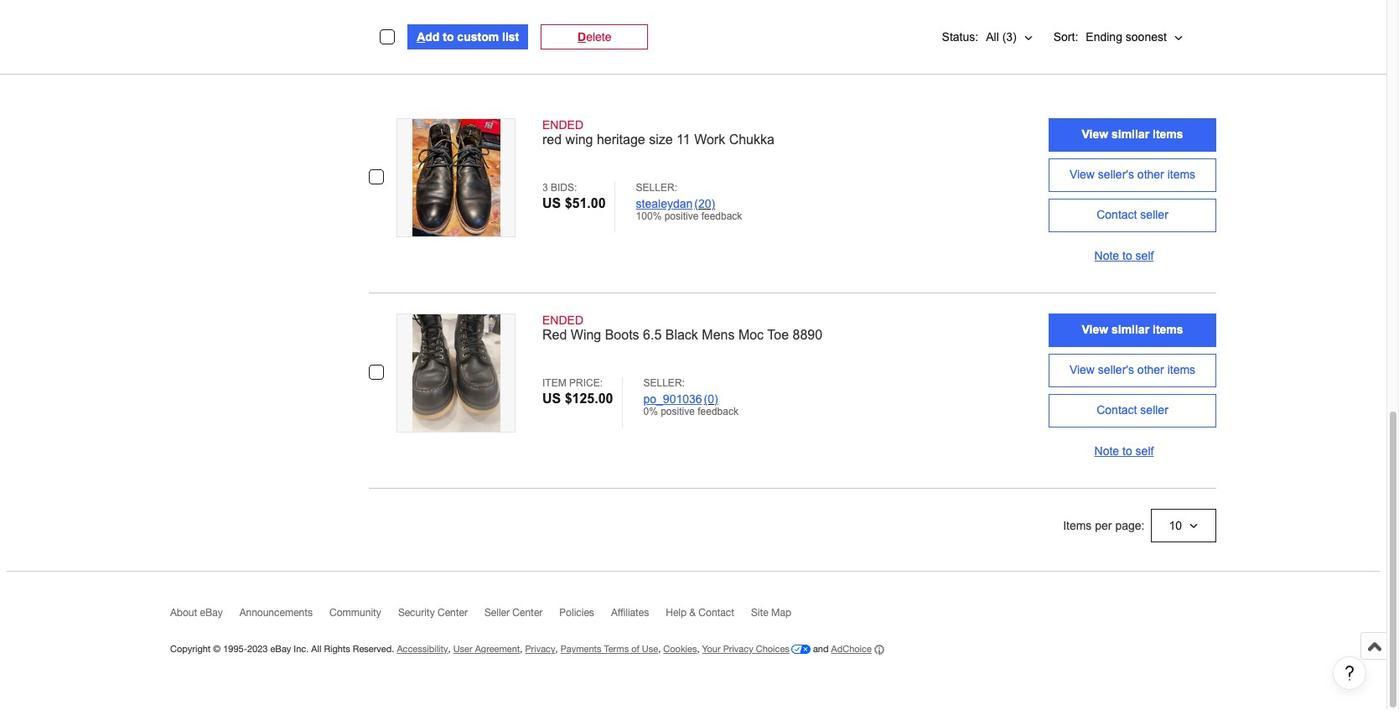 Task type: describe. For each thing, give the bounding box(es) containing it.
free for second free shipping text box from left
[[577, 7, 601, 20]]

to for red wing boots 6.5 black mens moc toe 8890
[[1123, 445, 1132, 458]]

help, opens dialogs image
[[1341, 665, 1358, 682]]

ending soonest button
[[1078, 20, 1191, 54]]

size
[[649, 133, 673, 147]]

seller's for red wing heritage size 11 work chukka
[[1098, 168, 1134, 181]]

view similar items link for red wing boots 6.5 black mens moc toe 8890
[[1049, 314, 1216, 347]]

user
[[453, 644, 473, 654]]

seller right "list"
[[577, 24, 607, 37]]

seller inside seller with a 100% positive feedback text field
[[1202, 40, 1232, 54]]

your
[[702, 644, 721, 654]]

help & contact
[[666, 607, 734, 619]]

10
[[1169, 519, 1182, 533]]

note to self for red wing boots 6.5 black mens moc toe 8890
[[1095, 445, 1154, 458]]

view seller's other items for red wing boots 6.5 black mens moc toe 8890
[[1070, 363, 1196, 376]]

contact for red wing heritage size 11 work chukka
[[1097, 208, 1137, 221]]

feedback for seller: po_901036 (0) 0% positive feedback
[[698, 406, 739, 418]]

add to custom list
[[417, 30, 519, 44]]

free shipping seller with a 100% positive feedback for 2nd free shipping text box from right
[[369, 7, 560, 37]]

red wing heritage size 11 work chukka image
[[412, 119, 500, 237]]

us for us $125.00
[[542, 392, 561, 406]]

seller with a 100% positive feedback
[[1202, 40, 1393, 54]]

payments terms of use link
[[561, 644, 658, 654]]

items per page:
[[1063, 519, 1145, 533]]

view similar items for red wing boots 6.5 black mens moc toe 8890
[[1082, 323, 1183, 336]]

seller: stealeydan (20) 100% positive feedback
[[636, 182, 742, 222]]

with for 2nd free shipping text box from right
[[402, 24, 423, 37]]

agreement
[[475, 644, 520, 654]]

seller center
[[485, 607, 543, 619]]

stealeydan link
[[636, 197, 693, 211]]

3
[[542, 182, 548, 194]]

2 privacy from the left
[[723, 644, 753, 654]]

affiliates link
[[611, 607, 666, 627]]

feedback for seller: stealeydan (20) 100% positive feedback
[[701, 211, 742, 222]]

positive for seller with a 100% positive feedback
[[1303, 40, 1343, 54]]

(0) link
[[704, 393, 718, 406]]

contact seller button for red wing heritage size 11 work chukka
[[1049, 199, 1216, 232]]

seller inside seller center link
[[485, 607, 510, 619]]

other for red wing heritage size 11 work chukka
[[1138, 168, 1164, 181]]

watchers
[[1004, 24, 1055, 37]]

positive for seller: po_901036 (0) 0% positive feedback
[[661, 406, 695, 418]]

payments
[[561, 644, 602, 654]]

and adchoice
[[811, 644, 872, 654]]

©
[[213, 644, 221, 654]]

similar for red wing heritage size 11 work chukka
[[1112, 127, 1149, 141]]

community
[[330, 607, 381, 619]]

seller's for red wing boots 6.5 black mens moc toe 8890
[[1098, 363, 1134, 376]]

100% inside seller: stealeydan (20) 100% positive feedback
[[636, 211, 662, 222]]

page:
[[1115, 519, 1145, 533]]

4 , from the left
[[658, 644, 661, 654]]

red wing boots 6.5 black mens moc toe 8890 link
[[542, 327, 1017, 345]]

a for 2nd free shipping text box from right
[[426, 24, 433, 37]]

use
[[642, 644, 658, 654]]

ending
[[1086, 30, 1122, 44]]

chukka
[[729, 133, 775, 147]]

price:
[[569, 378, 603, 389]]

sort:
[[1054, 30, 1078, 44]]

2 vertical spatial contact
[[699, 607, 734, 619]]

seller: po_901036 (0) 0% positive feedback
[[643, 378, 739, 418]]

note to self button for red wing heritage size 11 work chukka
[[1049, 239, 1216, 273]]

seller with a 100% positive feedback text field for 2nd free shipping text box from right
[[369, 22, 560, 39]]

security
[[398, 607, 435, 619]]

and
[[813, 644, 829, 654]]

(20) link
[[694, 197, 715, 211]]

1 horizontal spatial all
[[986, 30, 999, 44]]

site
[[751, 607, 769, 619]]

privacy link
[[525, 644, 555, 654]]

your privacy choices link
[[702, 644, 811, 654]]

contact for red wing boots 6.5 black mens moc toe 8890
[[1097, 403, 1137, 416]]

a for second free shipping text box from left
[[635, 24, 641, 37]]

help
[[666, 607, 687, 619]]

main content containing red wing heritage size 11 work chukka
[[0, 0, 1397, 690]]

6.5
[[643, 328, 662, 342]]

items
[[1063, 519, 1092, 533]]

self for red wing boots 6.5 black mens moc toe 8890
[[1136, 445, 1154, 458]]

po_901036
[[643, 393, 702, 406]]

stealeydan
[[636, 197, 693, 211]]

3 , from the left
[[555, 644, 558, 654]]

of
[[631, 644, 639, 654]]

delete
[[578, 30, 612, 44]]

black
[[665, 328, 698, 342]]

security center
[[398, 607, 468, 619]]

seller with a 100% positive feedback text field for second free shipping text box from left
[[577, 22, 768, 39]]

$125.00
[[565, 392, 613, 406]]

1 , from the left
[[448, 644, 451, 654]]

about ebay link
[[170, 607, 240, 627]]

3 bids: us $51.00
[[542, 182, 606, 211]]

rights
[[324, 644, 350, 654]]

seller for red wing boots 6.5 black mens moc toe 8890
[[1140, 403, 1168, 416]]

contact seller for red wing heritage size 11 work chukka
[[1097, 208, 1168, 221]]

positive for seller: stealeydan (20) 100% positive feedback
[[665, 211, 699, 222]]

accessibility link
[[397, 644, 448, 654]]

ended for red
[[542, 118, 584, 132]]

add
[[417, 30, 440, 44]]

toe
[[767, 328, 789, 342]]

work
[[694, 133, 725, 147]]

1 vertical spatial all
[[311, 644, 321, 654]]

site map
[[751, 607, 791, 619]]

moc
[[738, 328, 764, 342]]

choices
[[756, 644, 790, 654]]

boots
[[605, 328, 639, 342]]

(20)
[[694, 197, 715, 211]]

red
[[542, 133, 562, 147]]

announcements
[[240, 607, 313, 619]]

all (3) button
[[979, 20, 1041, 54]]

seller: for size
[[636, 182, 677, 194]]

note to self button for red wing boots 6.5 black mens moc toe 8890
[[1049, 435, 1216, 468]]

site map link
[[751, 607, 808, 627]]

ended red wing heritage size 11 work chukka
[[542, 118, 775, 147]]

wing
[[566, 133, 593, 147]]

item price: us $125.00
[[542, 378, 613, 406]]

per
[[1095, 519, 1112, 533]]

security center link
[[398, 607, 485, 627]]

add to custom list button
[[408, 24, 528, 49]]

0 vertical spatial ebay
[[200, 607, 223, 619]]

1 horizontal spatial ebay
[[270, 644, 291, 654]]

2 , from the left
[[520, 644, 523, 654]]

terms
[[604, 644, 629, 654]]

other for red wing boots 6.5 black mens moc toe 8890
[[1138, 363, 1164, 376]]

status: all (3)
[[942, 30, 1017, 44]]

5 , from the left
[[697, 644, 700, 654]]

adchoice
[[831, 644, 872, 654]]



Task type: locate. For each thing, give the bounding box(es) containing it.
1 view similar items from the top
[[1082, 127, 1183, 141]]

ebay left inc.
[[270, 644, 291, 654]]

1 view seller's other items from the top
[[1070, 168, 1196, 181]]

contact seller for red wing boots 6.5 black mens moc toe 8890
[[1097, 403, 1168, 416]]

0 vertical spatial other
[[1138, 168, 1164, 181]]

2 free shipping seller with a 100% positive feedback from the left
[[577, 7, 768, 37]]

us down 3
[[542, 196, 561, 211]]

free shipping text field up delete button at the left top of page
[[577, 5, 648, 22]]

note to self for red wing heritage size 11 work chukka
[[1095, 249, 1154, 263]]

positive
[[469, 24, 509, 37], [678, 24, 717, 37], [1303, 40, 1343, 54], [665, 211, 699, 222], [661, 406, 695, 418]]

to for red wing heritage size 11 work chukka
[[1123, 249, 1132, 263]]

all right inc.
[[311, 644, 321, 654]]

view seller's other items link for red wing heritage size 11 work chukka
[[1049, 159, 1216, 192]]

2 other from the top
[[1138, 363, 1164, 376]]

0 vertical spatial all
[[986, 30, 999, 44]]

1 vertical spatial contact
[[1097, 403, 1137, 416]]

10 button
[[1151, 509, 1216, 543]]

2 horizontal spatial a
[[1260, 40, 1266, 54]]

2 view similar items link from the top
[[1049, 314, 1216, 347]]

contact seller button for red wing boots 6.5 black mens moc toe 8890
[[1049, 394, 1216, 428]]

, left the 'user'
[[448, 644, 451, 654]]

0 vertical spatial seller:
[[636, 182, 677, 194]]

cookies link
[[663, 644, 697, 654]]

ebay
[[200, 607, 223, 619], [270, 644, 291, 654]]

1 vertical spatial us
[[542, 392, 561, 406]]

2023
[[247, 644, 268, 654]]

sort: ending soonest
[[1054, 30, 1167, 44]]

2 ended from the top
[[542, 314, 584, 327]]

1 horizontal spatial a
[[635, 24, 641, 37]]

0 vertical spatial ended
[[542, 118, 584, 132]]

seller's
[[1098, 168, 1134, 181], [1098, 363, 1134, 376]]

1 vertical spatial view seller's other items link
[[1049, 354, 1216, 388]]

2 us from the top
[[542, 392, 561, 406]]

center
[[438, 607, 468, 619], [512, 607, 543, 619]]

1 horizontal spatial free shipping seller with a 100% positive feedback
[[577, 7, 768, 37]]

help & contact link
[[666, 607, 751, 627]]

community link
[[330, 607, 398, 627]]

accessibility
[[397, 644, 448, 654]]

1 vertical spatial similar
[[1112, 323, 1149, 336]]

1 horizontal spatial seller with a 100% positive feedback text field
[[577, 22, 768, 39]]

0 vertical spatial note to self
[[1095, 249, 1154, 263]]

item
[[542, 378, 566, 389]]

reserved.
[[353, 644, 394, 654]]

items
[[1153, 127, 1183, 141], [1168, 168, 1196, 181], [1153, 323, 1183, 336], [1168, 363, 1196, 376]]

0 vertical spatial contact seller
[[1097, 208, 1168, 221]]

seller for red wing heritage size 11 work chukka
[[1140, 208, 1168, 221]]

0 horizontal spatial shipping
[[396, 7, 440, 20]]

5
[[994, 24, 1000, 37]]

1 vertical spatial to
[[1123, 249, 1132, 263]]

100% inside text field
[[1269, 40, 1299, 54]]

seller: inside seller: stealeydan (20) 100% positive feedback
[[636, 182, 677, 194]]

0 vertical spatial note
[[1095, 249, 1119, 263]]

seller up agreement
[[485, 607, 510, 619]]

custom
[[457, 30, 499, 44]]

policies link
[[559, 607, 611, 627]]

0 horizontal spatial privacy
[[525, 644, 555, 654]]

1 vertical spatial seller:
[[643, 378, 685, 389]]

5 watchers link
[[994, 0, 1185, 39]]

shipping for second free shipping text box from left
[[605, 7, 648, 20]]

with
[[402, 24, 423, 37], [610, 24, 631, 37], [1236, 40, 1256, 54]]

1 horizontal spatial with
[[610, 24, 631, 37]]

heritage
[[597, 133, 645, 147]]

shipping up add
[[396, 7, 440, 20]]

feedback inside the seller: po_901036 (0) 0% positive feedback
[[698, 406, 739, 418]]

1 note from the top
[[1095, 249, 1119, 263]]

positive inside the seller: po_901036 (0) 0% positive feedback
[[661, 406, 695, 418]]

1 seller from the top
[[1140, 208, 1168, 221]]

1 free from the left
[[369, 7, 393, 20]]

us
[[542, 196, 561, 211], [542, 392, 561, 406]]

about ebay
[[170, 607, 223, 619]]

0 vertical spatial to
[[443, 30, 454, 44]]

map
[[771, 607, 791, 619]]

1 vertical spatial view similar items
[[1082, 323, 1183, 336]]

0 horizontal spatial all
[[311, 644, 321, 654]]

red wing heritage size 11 work chukka link
[[542, 132, 1017, 149]]

po_901036 link
[[643, 393, 702, 406]]

1 vertical spatial view similar items link
[[1049, 314, 1216, 347]]

view seller's other items link for red wing boots 6.5 black mens moc toe 8890
[[1049, 354, 1216, 388]]

2 contact seller from the top
[[1097, 403, 1168, 416]]

0 vertical spatial similar
[[1112, 127, 1149, 141]]

note for red wing boots 6.5 black mens moc toe 8890
[[1095, 445, 1119, 458]]

1 self from the top
[[1136, 249, 1154, 263]]

self
[[1136, 249, 1154, 263], [1136, 445, 1154, 458]]

status:
[[942, 30, 979, 44]]

0 horizontal spatial free shipping text field
[[369, 5, 440, 22]]

1 vertical spatial other
[[1138, 363, 1164, 376]]

1 shipping from the left
[[396, 7, 440, 20]]

a
[[426, 24, 433, 37], [635, 24, 641, 37], [1260, 40, 1266, 54]]

with for second free shipping text box from left
[[610, 24, 631, 37]]

0 vertical spatial us
[[542, 196, 561, 211]]

2 shipping from the left
[[605, 7, 648, 20]]

ended inside ended red wing heritage size 11 work chukka
[[542, 118, 584, 132]]

note to self button
[[1049, 239, 1216, 273], [1049, 435, 1216, 468]]

copyright
[[170, 644, 211, 654]]

ended for red
[[542, 314, 584, 327]]

shipping
[[396, 7, 440, 20], [605, 7, 648, 20]]

1 note to self from the top
[[1095, 249, 1154, 263]]

us inside the item price: us $125.00
[[542, 392, 561, 406]]

ended
[[542, 118, 584, 132], [542, 314, 584, 327]]

0%
[[643, 406, 658, 418]]

, left your
[[697, 644, 700, 654]]

1 other from the top
[[1138, 168, 1164, 181]]

2 note to self button from the top
[[1049, 435, 1216, 468]]

center right security
[[438, 607, 468, 619]]

2 contact seller button from the top
[[1049, 394, 1216, 428]]

1 seller with a 100% positive feedback text field from the left
[[369, 22, 560, 39]]

1 privacy from the left
[[525, 644, 555, 654]]

center for security center
[[438, 607, 468, 619]]

0 horizontal spatial free shipping seller with a 100% positive feedback
[[369, 7, 560, 37]]

note for red wing heritage size 11 work chukka
[[1095, 249, 1119, 263]]

contact seller button
[[1049, 199, 1216, 232], [1049, 394, 1216, 428]]

positive inside seller with a 100% positive feedback text field
[[1303, 40, 1343, 54]]

None text field
[[786, 22, 977, 56]]

2 similar from the top
[[1112, 323, 1149, 336]]

0 vertical spatial seller
[[1140, 208, 1168, 221]]

1 seller's from the top
[[1098, 168, 1134, 181]]

2 note from the top
[[1095, 445, 1119, 458]]

2 view seller's other items from the top
[[1070, 363, 1196, 376]]

Seller with a 100% positive feedback text field
[[1202, 39, 1393, 56]]

inc.
[[294, 644, 309, 654]]

Free shipping text field
[[369, 5, 440, 22], [577, 5, 648, 22]]

seller: up the 'stealeydan'
[[636, 182, 677, 194]]

similar for red wing boots 6.5 black mens moc toe 8890
[[1112, 323, 1149, 336]]

0 vertical spatial view similar items link
[[1049, 118, 1216, 152]]

2 view seller's other items link from the top
[[1049, 354, 1216, 388]]

note
[[1095, 249, 1119, 263], [1095, 445, 1119, 458]]

5 watchers
[[994, 24, 1055, 37]]

main content
[[0, 0, 1397, 690]]

affiliates
[[611, 607, 649, 619]]

policies
[[559, 607, 594, 619]]

8890
[[793, 328, 823, 342]]

view similar items for red wing heritage size 11 work chukka
[[1082, 127, 1183, 141]]

privacy down seller center link
[[525, 644, 555, 654]]

0 vertical spatial seller's
[[1098, 168, 1134, 181]]

1 view seller's other items link from the top
[[1049, 159, 1216, 192]]

with inside seller with a 100% positive feedback text field
[[1236, 40, 1256, 54]]

2 center from the left
[[512, 607, 543, 619]]

to inside button
[[443, 30, 454, 44]]

mens
[[702, 328, 735, 342]]

0 horizontal spatial a
[[426, 24, 433, 37]]

ended red wing boots 6.5 black mens moc toe 8890
[[542, 314, 823, 342]]

seller center link
[[485, 607, 559, 627]]

1 contact seller from the top
[[1097, 208, 1168, 221]]

view similar items link for red wing heritage size 11 work chukka
[[1049, 118, 1216, 152]]

1995-
[[223, 644, 247, 654]]

0 vertical spatial contact seller button
[[1049, 199, 1216, 232]]

us down item
[[542, 392, 561, 406]]

feedback inside seller: stealeydan (20) 100% positive feedback
[[701, 211, 742, 222]]

1 vertical spatial note to self
[[1095, 445, 1154, 458]]

2 horizontal spatial with
[[1236, 40, 1256, 54]]

seller: for 6.5
[[643, 378, 685, 389]]

feedback inside text field
[[1346, 40, 1393, 54]]

shipping up delete button at the left top of page
[[605, 7, 648, 20]]

1 vertical spatial contact seller button
[[1049, 394, 1216, 428]]

0 horizontal spatial with
[[402, 24, 423, 37]]

ended inside ended red wing boots 6.5 black mens moc toe 8890
[[542, 314, 584, 327]]

, left payments in the bottom left of the page
[[555, 644, 558, 654]]

1 vertical spatial seller
[[1140, 403, 1168, 416]]

2 note to self from the top
[[1095, 445, 1154, 458]]

privacy right your
[[723, 644, 753, 654]]

1 vertical spatial note to self button
[[1049, 435, 1216, 468]]

a inside text field
[[1260, 40, 1266, 54]]

0 horizontal spatial center
[[438, 607, 468, 619]]

1 vertical spatial self
[[1136, 445, 1154, 458]]

1 note to self button from the top
[[1049, 239, 1216, 273]]

2 seller from the top
[[1140, 403, 1168, 416]]

free for 2nd free shipping text box from right
[[369, 7, 393, 20]]

1 horizontal spatial shipping
[[605, 7, 648, 20]]

1 similar from the top
[[1112, 127, 1149, 141]]

1 ended from the top
[[542, 118, 584, 132]]

self for red wing heritage size 11 work chukka
[[1136, 249, 1154, 263]]

1 vertical spatial seller's
[[1098, 363, 1134, 376]]

0 horizontal spatial free
[[369, 7, 393, 20]]

announcements link
[[240, 607, 330, 627]]

us for us $51.00
[[542, 196, 561, 211]]

user agreement link
[[453, 644, 520, 654]]

list
[[502, 30, 519, 44]]

&
[[690, 607, 696, 619]]

0 vertical spatial view seller's other items link
[[1049, 159, 1216, 192]]

2 free from the left
[[577, 7, 601, 20]]

0 horizontal spatial ebay
[[200, 607, 223, 619]]

1 vertical spatial contact seller
[[1097, 403, 1168, 416]]

1 center from the left
[[438, 607, 468, 619]]

seller with a 100% positive feedback link
[[1202, 0, 1394, 56]]

0 vertical spatial view seller's other items
[[1070, 168, 1196, 181]]

0 vertical spatial contact
[[1097, 208, 1137, 221]]

red wing boots 6.5 black mens moc toe 8890 image
[[412, 315, 500, 432]]

1 contact seller button from the top
[[1049, 199, 1216, 232]]

seller:
[[636, 182, 677, 194], [643, 378, 685, 389]]

1 vertical spatial view seller's other items
[[1070, 363, 1196, 376]]

1 horizontal spatial free shipping text field
[[577, 5, 648, 22]]

view seller's other items for red wing heritage size 11 work chukka
[[1070, 168, 1196, 181]]

2 seller's from the top
[[1098, 363, 1134, 376]]

seller right soonest
[[1202, 40, 1232, 54]]

2 vertical spatial to
[[1123, 445, 1132, 458]]

Seller with a 100% positive feedback text field
[[369, 22, 560, 39], [577, 22, 768, 39]]

0 vertical spatial self
[[1136, 249, 1154, 263]]

to
[[443, 30, 454, 44], [1123, 249, 1132, 263], [1123, 445, 1132, 458]]

1 horizontal spatial free
[[577, 7, 601, 20]]

ebay right about
[[200, 607, 223, 619]]

1 vertical spatial ebay
[[270, 644, 291, 654]]

center for seller center
[[512, 607, 543, 619]]

free shipping text field up add
[[369, 5, 440, 22]]

red
[[542, 328, 567, 342]]

1 free shipping text field from the left
[[369, 5, 440, 22]]

1 free shipping seller with a 100% positive feedback from the left
[[369, 7, 560, 37]]

seller: up the 'po_901036'
[[643, 378, 685, 389]]

1 view similar items link from the top
[[1049, 118, 1216, 152]]

center up privacy link
[[512, 607, 543, 619]]

positive inside seller: stealeydan (20) 100% positive feedback
[[665, 211, 699, 222]]

free shipping seller with a 100% positive feedback
[[369, 7, 560, 37], [577, 7, 768, 37]]

2 self from the top
[[1136, 445, 1154, 458]]

seller left add
[[369, 24, 399, 37]]

shipping for 2nd free shipping text box from right
[[396, 7, 440, 20]]

soonest
[[1126, 30, 1167, 44]]

5 watchers text field
[[994, 22, 1055, 39]]

other
[[1138, 168, 1164, 181], [1138, 363, 1164, 376]]

1 horizontal spatial center
[[512, 607, 543, 619]]

all left (3)
[[986, 30, 999, 44]]

view
[[1082, 127, 1108, 141], [1070, 168, 1095, 181], [1082, 323, 1108, 336], [1070, 363, 1095, 376]]

2 view similar items from the top
[[1082, 323, 1183, 336]]

1 vertical spatial ended
[[542, 314, 584, 327]]

, left privacy link
[[520, 644, 523, 654]]

0 vertical spatial note to self button
[[1049, 239, 1216, 273]]

100%
[[436, 24, 466, 37], [644, 24, 674, 37], [1269, 40, 1299, 54], [636, 211, 662, 222]]

wing
[[571, 328, 601, 342]]

, left the cookies link
[[658, 644, 661, 654]]

(3)
[[1002, 30, 1017, 44]]

view similar items
[[1082, 127, 1183, 141], [1082, 323, 1183, 336]]

1 horizontal spatial privacy
[[723, 644, 753, 654]]

0 horizontal spatial seller with a 100% positive feedback text field
[[369, 22, 560, 39]]

2 seller with a 100% positive feedback text field from the left
[[577, 22, 768, 39]]

bids:
[[551, 182, 577, 194]]

0 vertical spatial view similar items
[[1082, 127, 1183, 141]]

seller: inside the seller: po_901036 (0) 0% positive feedback
[[643, 378, 685, 389]]

adchoice link
[[831, 644, 884, 655]]

1 vertical spatial note
[[1095, 445, 1119, 458]]

1 us from the top
[[542, 196, 561, 211]]

us inside 3 bids: us $51.00
[[542, 196, 561, 211]]

about
[[170, 607, 197, 619]]

free shipping seller with a 100% positive feedback for second free shipping text box from left
[[577, 7, 768, 37]]

feedback for seller with a 100% positive feedback
[[1346, 40, 1393, 54]]

2 free shipping text field from the left
[[577, 5, 648, 22]]



Task type: vqa. For each thing, say whether or not it's contained in the screenshot.
6.5 SELLER:
yes



